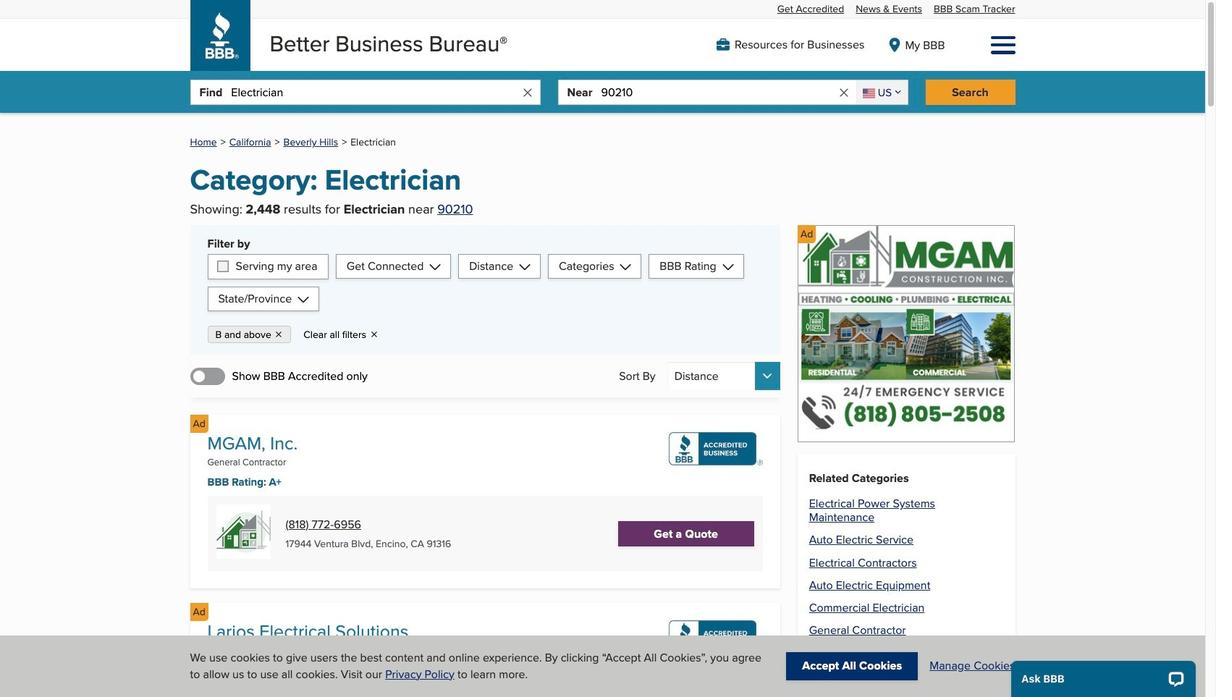 Task type: locate. For each thing, give the bounding box(es) containing it.
2 accredited business image from the top
[[669, 621, 763, 654]]

accredited business image
[[669, 432, 763, 466], [669, 621, 763, 654]]

clear search image
[[521, 86, 534, 99]]

None button
[[667, 362, 780, 390]]

1 accredited business image from the top
[[669, 432, 763, 466]]

None field
[[856, 81, 907, 104]]

0 vertical spatial accredited business image
[[669, 432, 763, 466]]

1 vertical spatial accredited business image
[[669, 621, 763, 654]]



Task type: vqa. For each thing, say whether or not it's contained in the screenshot.
city, state or zip field's clear search image
yes



Task type: describe. For each thing, give the bounding box(es) containing it.
clear search image
[[837, 86, 850, 99]]

businesses, charities, category search field
[[231, 81, 521, 104]]

mgam, inc. image
[[798, 225, 1015, 442]]

city, state or zip field
[[601, 81, 837, 104]]



